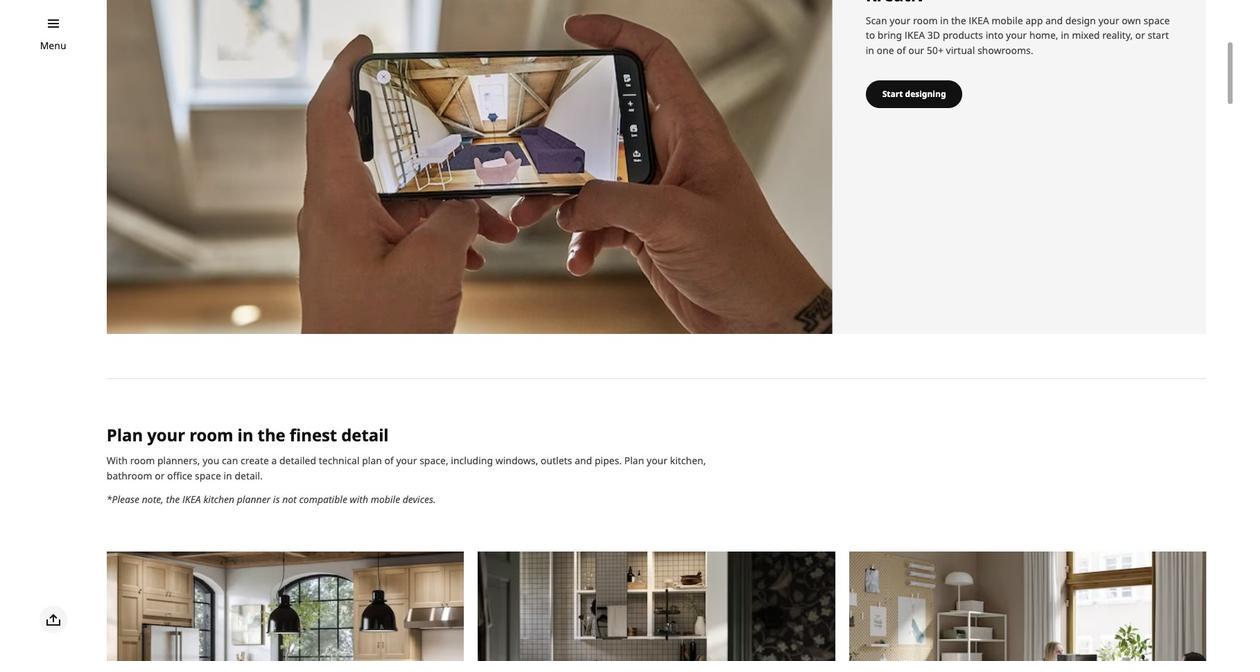 Task type: locate. For each thing, give the bounding box(es) containing it.
and inside with room planners, you can create a detailed technical plan of your space, including windows, outlets and pipes. plan your kitchen, bathroom or office space in detail.
[[575, 454, 593, 467]]

mixed
[[1073, 29, 1101, 42]]

in inside with room planners, you can create a detailed technical plan of your space, including windows, outlets and pipes. plan your kitchen, bathroom or office space in detail.
[[224, 469, 232, 483]]

room inside with room planners, you can create a detailed technical plan of your space, including windows, outlets and pipes. plan your kitchen, bathroom or office space in detail.
[[130, 454, 155, 467]]

detail
[[341, 424, 389, 447]]

0 vertical spatial of
[[897, 44, 906, 57]]

1 horizontal spatial room
[[189, 424, 233, 447]]

showrooms.
[[978, 44, 1034, 57]]

50+
[[927, 44, 944, 57]]

0 vertical spatial room
[[914, 14, 938, 27]]

or inside with room planners, you can create a detailed technical plan of your space, including windows, outlets and pipes. plan your kitchen, bathroom or office space in detail.
[[155, 469, 165, 483]]

mobile up into
[[992, 14, 1024, 27]]

your left "kitchen,"
[[647, 454, 668, 467]]

the inside scan your room in the ikea mobile app and design your own space to bring ikea 3d products into your home, in mixed reality, or start in one of our 50+ virtual showrooms.
[[952, 14, 967, 27]]

room up bathroom
[[130, 454, 155, 467]]

2 horizontal spatial ikea
[[969, 14, 990, 27]]

and
[[1046, 14, 1064, 27], [575, 454, 593, 467]]

create
[[241, 454, 269, 467]]

plan your room in the finest detail
[[107, 424, 389, 447]]

mobile
[[992, 14, 1024, 27], [371, 493, 400, 506]]

plan right pipes.
[[625, 454, 645, 467]]

one
[[877, 44, 895, 57]]

1 vertical spatial ikea
[[905, 29, 926, 42]]

space
[[1144, 14, 1171, 27], [195, 469, 221, 483]]

or left office
[[155, 469, 165, 483]]

space inside scan your room in the ikea mobile app and design your own space to bring ikea 3d products into your home, in mixed reality, or start in one of our 50+ virtual showrooms.
[[1144, 14, 1171, 27]]

1 vertical spatial mobile
[[371, 493, 400, 506]]

1 horizontal spatial the
[[258, 424, 286, 447]]

0 horizontal spatial ikea
[[182, 493, 201, 506]]

the
[[952, 14, 967, 27], [258, 424, 286, 447], [166, 493, 180, 506]]

own
[[1123, 14, 1142, 27]]

ikea down office
[[182, 493, 201, 506]]

0 horizontal spatial room
[[130, 454, 155, 467]]

designing
[[906, 88, 947, 100]]

2 vertical spatial the
[[166, 493, 180, 506]]

kitchen,
[[670, 454, 706, 467]]

with
[[107, 454, 128, 467]]

finest
[[290, 424, 337, 447]]

and up home,
[[1046, 14, 1064, 27]]

or
[[1136, 29, 1146, 42], [155, 469, 165, 483]]

0 horizontal spatial space
[[195, 469, 221, 483]]

ikea up into
[[969, 14, 990, 27]]

space up start
[[1144, 14, 1171, 27]]

you
[[203, 454, 220, 467]]

1 horizontal spatial of
[[897, 44, 906, 57]]

start designing
[[883, 88, 947, 100]]

or inside scan your room in the ikea mobile app and design your own space to bring ikea 3d products into your home, in mixed reality, or start in one of our 50+ virtual showrooms.
[[1136, 29, 1146, 42]]

0 vertical spatial and
[[1046, 14, 1064, 27]]

0 vertical spatial the
[[952, 14, 967, 27]]

ikea
[[969, 14, 990, 27], [905, 29, 926, 42], [182, 493, 201, 506]]

space inside with room planners, you can create a detailed technical plan of your space, including windows, outlets and pipes. plan your kitchen, bathroom or office space in detail.
[[195, 469, 221, 483]]

1 horizontal spatial mobile
[[992, 14, 1024, 27]]

1 vertical spatial the
[[258, 424, 286, 447]]

1 horizontal spatial or
[[1136, 29, 1146, 42]]

planner
[[237, 493, 271, 506]]

kitchen
[[204, 493, 235, 506]]

the right note,
[[166, 493, 180, 506]]

1 vertical spatial and
[[575, 454, 593, 467]]

compatible
[[299, 493, 348, 506]]

in up create
[[238, 424, 254, 447]]

of right the plan
[[385, 454, 394, 467]]

room for plan
[[189, 424, 233, 447]]

plan inside with room planners, you can create a detailed technical plan of your space, including windows, outlets and pipes. plan your kitchen, bathroom or office space in detail.
[[625, 454, 645, 467]]

in
[[941, 14, 949, 27], [1062, 29, 1070, 42], [866, 44, 875, 57], [238, 424, 254, 447], [224, 469, 232, 483]]

your up reality,
[[1099, 14, 1120, 27]]

0 vertical spatial space
[[1144, 14, 1171, 27]]

0 horizontal spatial mobile
[[371, 493, 400, 506]]

1 vertical spatial plan
[[625, 454, 645, 467]]

virtual
[[947, 44, 976, 57]]

space down you in the left bottom of the page
[[195, 469, 221, 483]]

1 horizontal spatial plan
[[625, 454, 645, 467]]

your
[[890, 14, 911, 27], [1099, 14, 1120, 27], [1007, 29, 1028, 42], [147, 424, 185, 447], [396, 454, 417, 467], [647, 454, 668, 467]]

home,
[[1030, 29, 1059, 42]]

in down the can
[[224, 469, 232, 483]]

of inside with room planners, you can create a detailed technical plan of your space, including windows, outlets and pipes. plan your kitchen, bathroom or office space in detail.
[[385, 454, 394, 467]]

0 horizontal spatial and
[[575, 454, 593, 467]]

0 vertical spatial or
[[1136, 29, 1146, 42]]

0 vertical spatial mobile
[[992, 14, 1024, 27]]

the up a
[[258, 424, 286, 447]]

*please note, the ikea kitchen planner is not compatible with mobile devices.
[[107, 493, 436, 506]]

0 horizontal spatial plan
[[107, 424, 143, 447]]

1 vertical spatial of
[[385, 454, 394, 467]]

2 vertical spatial room
[[130, 454, 155, 467]]

bathroom
[[107, 469, 152, 483]]

and left pipes.
[[575, 454, 593, 467]]

outlets
[[541, 454, 573, 467]]

or down own
[[1136, 29, 1146, 42]]

0 horizontal spatial or
[[155, 469, 165, 483]]

room up 3d in the right top of the page
[[914, 14, 938, 27]]

mobile right with
[[371, 493, 400, 506]]

plan up with
[[107, 424, 143, 447]]

in left mixed
[[1062, 29, 1070, 42]]

technical
[[319, 454, 360, 467]]

ikea up our
[[905, 29, 926, 42]]

room
[[914, 14, 938, 27], [189, 424, 233, 447], [130, 454, 155, 467]]

app
[[1026, 14, 1044, 27]]

2 horizontal spatial the
[[952, 14, 967, 27]]

1 vertical spatial space
[[195, 469, 221, 483]]

2 horizontal spatial room
[[914, 14, 938, 27]]

1 horizontal spatial space
[[1144, 14, 1171, 27]]

1 horizontal spatial and
[[1046, 14, 1064, 27]]

the up products
[[952, 14, 967, 27]]

office
[[167, 469, 192, 483]]

0 vertical spatial ikea
[[969, 14, 990, 27]]

0 horizontal spatial of
[[385, 454, 394, 467]]

1 vertical spatial or
[[155, 469, 165, 483]]

of
[[897, 44, 906, 57], [385, 454, 394, 467]]

room up you in the left bottom of the page
[[189, 424, 233, 447]]

with room planners, you can create a detailed technical plan of your space, including windows, outlets and pipes. plan your kitchen, bathroom or office space in detail.
[[107, 454, 706, 483]]

1 vertical spatial room
[[189, 424, 233, 447]]

room inside scan your room in the ikea mobile app and design your own space to bring ikea 3d products into your home, in mixed reality, or start in one of our 50+ virtual showrooms.
[[914, 14, 938, 27]]

the for ikea
[[952, 14, 967, 27]]

not
[[282, 493, 297, 506]]

plan
[[107, 424, 143, 447], [625, 454, 645, 467]]

of left our
[[897, 44, 906, 57]]



Task type: describe. For each thing, give the bounding box(es) containing it.
menu
[[40, 39, 66, 52]]

the for finest
[[258, 424, 286, 447]]

in down to
[[866, 44, 875, 57]]

3d
[[928, 29, 941, 42]]

windows,
[[496, 454, 539, 467]]

1 horizontal spatial ikea
[[905, 29, 926, 42]]

room for scan
[[914, 14, 938, 27]]

start
[[1149, 29, 1170, 42]]

mobile inside scan your room in the ikea mobile app and design your own space to bring ikea 3d products into your home, in mixed reality, or start in one of our 50+ virtual showrooms.
[[992, 14, 1024, 27]]

scan your room in the ikea mobile app and design your own space to bring ikea 3d products into your home, in mixed reality, or start in one of our 50+ virtual showrooms.
[[866, 14, 1171, 57]]

*please
[[107, 493, 140, 506]]

2 vertical spatial ikea
[[182, 493, 201, 506]]

devices.
[[403, 493, 436, 506]]

design
[[1066, 14, 1097, 27]]

plan
[[362, 454, 382, 467]]

and inside scan your room in the ikea mobile app and design your own space to bring ikea 3d products into your home, in mixed reality, or start in one of our 50+ virtual showrooms.
[[1046, 14, 1064, 27]]

to
[[866, 29, 876, 42]]

with
[[350, 493, 368, 506]]

detail.
[[235, 469, 263, 483]]

start designing button
[[866, 81, 963, 109]]

planners,
[[157, 454, 200, 467]]

bring
[[878, 29, 903, 42]]

note,
[[142, 493, 164, 506]]

is
[[273, 493, 280, 506]]

a person holding a smartphone which shows an empty room furnished with ikea products in augmented reality. image
[[107, 0, 833, 334]]

menu button
[[40, 38, 66, 53]]

your up showrooms.
[[1007, 29, 1028, 42]]

your up bring
[[890, 14, 911, 27]]

your left space,
[[396, 454, 417, 467]]

can
[[222, 454, 238, 467]]

scan
[[866, 14, 888, 27]]

0 vertical spatial plan
[[107, 424, 143, 447]]

of inside scan your room in the ikea mobile app and design your own space to bring ikea 3d products into your home, in mixed reality, or start in one of our 50+ virtual showrooms.
[[897, 44, 906, 57]]

a
[[272, 454, 277, 467]]

including
[[451, 454, 493, 467]]

pipes.
[[595, 454, 622, 467]]

products
[[943, 29, 984, 42]]

our
[[909, 44, 925, 57]]

0 horizontal spatial the
[[166, 493, 180, 506]]

start
[[883, 88, 904, 100]]

into
[[986, 29, 1004, 42]]

space,
[[420, 454, 449, 467]]

detailed
[[280, 454, 316, 467]]

reality,
[[1103, 29, 1134, 42]]

in up products
[[941, 14, 949, 27]]

your up planners,
[[147, 424, 185, 447]]



Task type: vqa. For each thing, say whether or not it's contained in the screenshot.
rightmost mobile
yes



